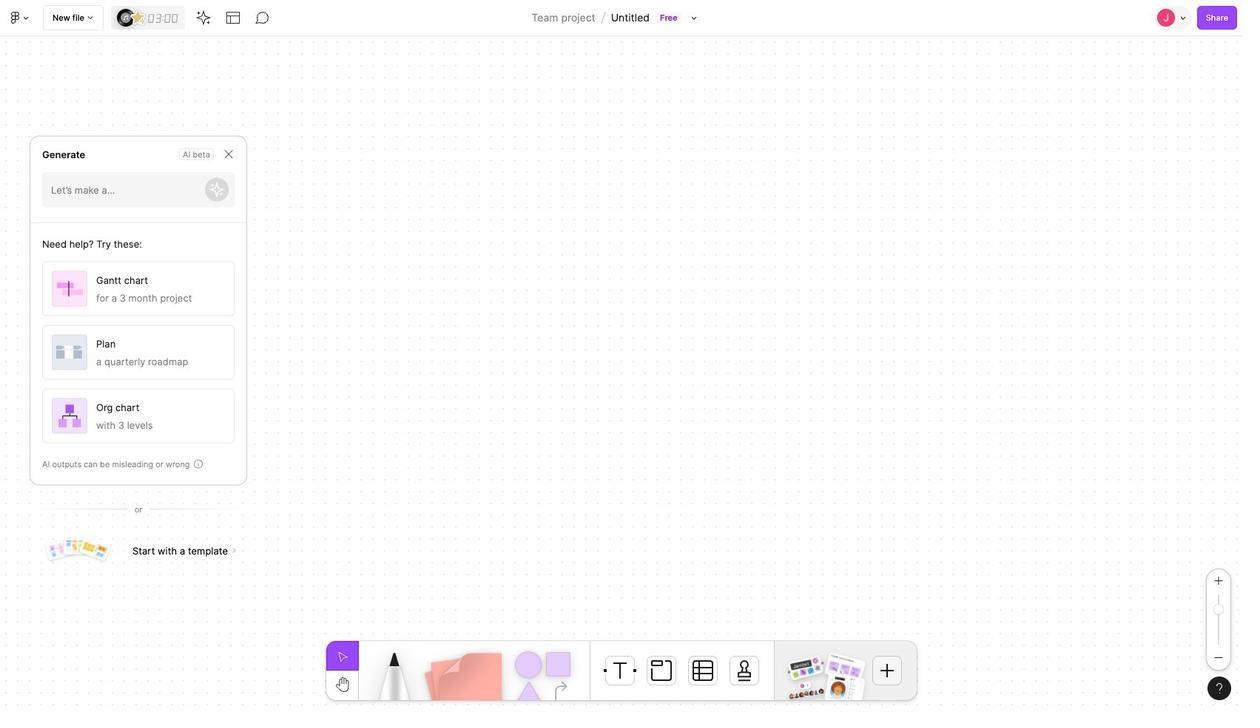 Task type: describe. For each thing, give the bounding box(es) containing it.
team cooldown image
[[825, 653, 866, 684]]

view comments image
[[255, 10, 270, 25]]

File name text field
[[610, 8, 651, 27]]



Task type: vqa. For each thing, say whether or not it's contained in the screenshot.
Multiplayer tools icon
yes



Task type: locate. For each thing, give the bounding box(es) containing it.
main toolbar region
[[0, 0, 1244, 36]]

help image
[[1217, 684, 1223, 694]]

multiplayer tools image
[[1178, 0, 1190, 36]]

thumbnail of a template image
[[76, 536, 113, 565], [60, 537, 94, 559], [42, 537, 79, 565]]

info 16 image
[[192, 458, 204, 470]]



